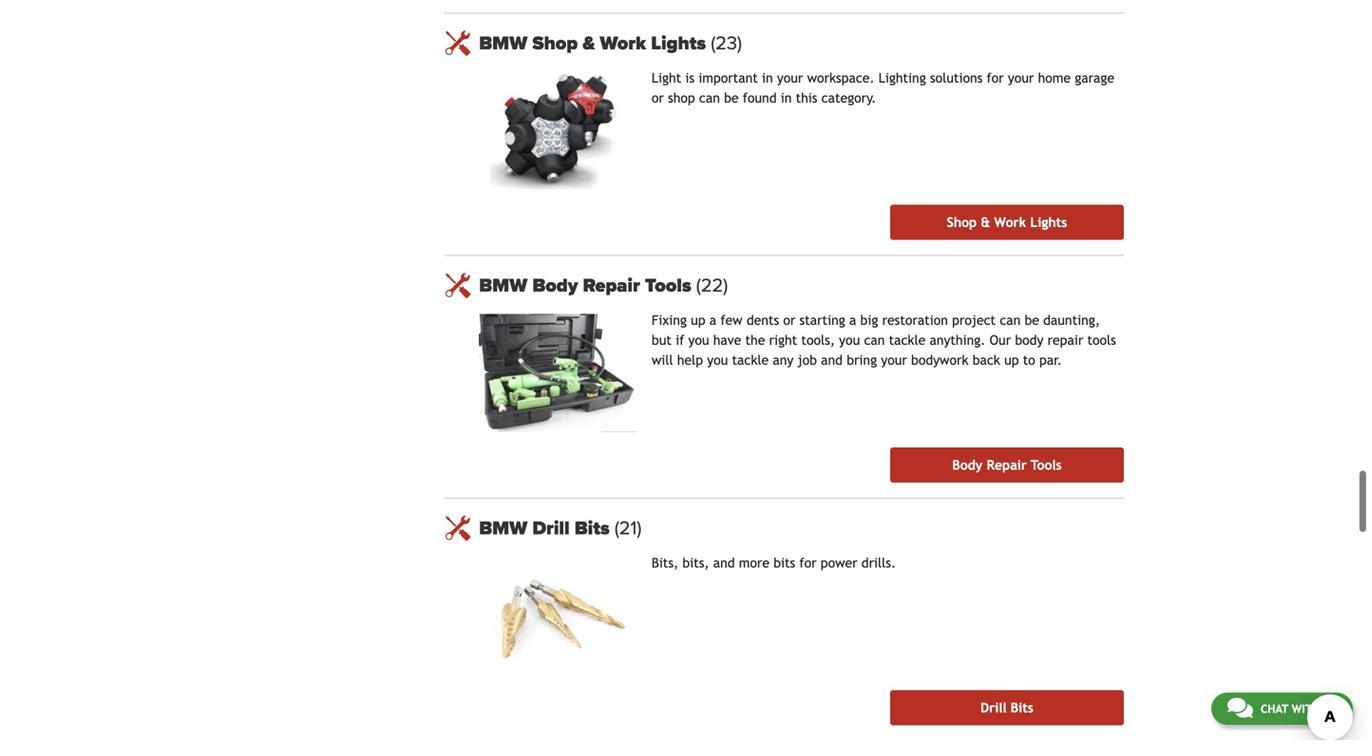 Task type: locate. For each thing, give the bounding box(es) containing it.
1 vertical spatial tools
[[1031, 458, 1062, 473]]

can down important
[[699, 90, 720, 105]]

0 horizontal spatial or
[[652, 90, 664, 105]]

for inside light is important in your workspace. lighting solutions for your home garage or shop can be found in this category.
[[987, 70, 1004, 85]]

1 a from the left
[[710, 313, 717, 328]]

your
[[777, 70, 803, 85], [1008, 70, 1034, 85], [881, 353, 907, 368]]

1 horizontal spatial tools
[[1031, 458, 1062, 473]]

tackle down 'the'
[[732, 353, 769, 368]]

1 vertical spatial drill
[[981, 700, 1007, 716]]

tackle
[[889, 333, 926, 348], [732, 353, 769, 368]]

body repair tools
[[952, 458, 1062, 473]]

lights
[[651, 32, 706, 54], [1030, 215, 1067, 230]]

or down light
[[652, 90, 664, 105]]

shop
[[532, 32, 578, 54], [947, 215, 977, 230]]

and inside fixing up a few dents or starting a big restoration project can be daunting, but if you have the right tools, you can tackle anything. our body repair tools will help you tackle any job and bring your bodywork back up to par.
[[821, 353, 843, 368]]

1 horizontal spatial a
[[849, 313, 856, 328]]

1 horizontal spatial shop
[[947, 215, 977, 230]]

0 horizontal spatial tackle
[[732, 353, 769, 368]]

starting
[[800, 313, 845, 328]]

if
[[676, 333, 684, 348]]

bits
[[575, 517, 610, 540], [1011, 700, 1034, 716]]

0 vertical spatial up
[[691, 313, 706, 328]]

bring
[[847, 353, 877, 368]]

and right bits,
[[713, 556, 735, 571]]

1 vertical spatial be
[[1025, 313, 1039, 328]]

0 vertical spatial body
[[532, 274, 578, 297]]

a left big
[[849, 313, 856, 328]]

light is important in your workspace. lighting solutions for your home garage or shop can be found in this category.
[[652, 70, 1115, 105]]

fixing up a few dents or starting a big restoration project can be daunting, but if you have the right tools, you can tackle anything. our body repair tools will help you tackle any job and bring your bodywork back up to par.
[[652, 313, 1116, 368]]

1 horizontal spatial body
[[952, 458, 983, 473]]

restoration
[[882, 313, 948, 328]]

0 horizontal spatial can
[[699, 90, 720, 105]]

tools
[[645, 274, 691, 297], [1031, 458, 1062, 473]]

up left to in the top right of the page
[[1004, 353, 1019, 368]]

body
[[532, 274, 578, 297], [952, 458, 983, 473]]

bmw
[[479, 32, 528, 54], [479, 274, 528, 297], [479, 517, 528, 540]]

chat with us
[[1261, 702, 1337, 715]]

can
[[699, 90, 720, 105], [1000, 313, 1021, 328], [864, 333, 885, 348]]

2 vertical spatial can
[[864, 333, 885, 348]]

and down tools,
[[821, 353, 843, 368]]

tackle down restoration
[[889, 333, 926, 348]]

or up right
[[783, 313, 796, 328]]

2 a from the left
[[849, 313, 856, 328]]

1 horizontal spatial your
[[881, 353, 907, 368]]

1 horizontal spatial or
[[783, 313, 796, 328]]

repair
[[1048, 333, 1083, 348]]

1 horizontal spatial up
[[1004, 353, 1019, 368]]

0 horizontal spatial a
[[710, 313, 717, 328]]

1 vertical spatial repair
[[987, 458, 1027, 473]]

2 horizontal spatial your
[[1008, 70, 1034, 85]]

a left few
[[710, 313, 717, 328]]

0 horizontal spatial tools
[[645, 274, 691, 297]]

2 vertical spatial bmw
[[479, 517, 528, 540]]

0 vertical spatial lights
[[651, 32, 706, 54]]

with
[[1292, 702, 1320, 715]]

0 horizontal spatial work
[[600, 32, 646, 54]]

1 horizontal spatial repair
[[987, 458, 1027, 473]]

drill bits
[[981, 700, 1034, 716]]

drill
[[532, 517, 570, 540], [981, 700, 1007, 716]]

shop & work lights thumbnail image image
[[479, 72, 637, 190]]

1 horizontal spatial drill
[[981, 700, 1007, 716]]

work
[[600, 32, 646, 54], [994, 215, 1026, 230]]

0 vertical spatial be
[[724, 90, 739, 105]]

3 bmw from the top
[[479, 517, 528, 540]]

your inside fixing up a few dents or starting a big restoration project can be daunting, but if you have the right tools, you can tackle anything. our body repair tools will help you tackle any job and bring your bodywork back up to par.
[[881, 353, 907, 368]]

1 vertical spatial shop
[[947, 215, 977, 230]]

will
[[652, 353, 673, 368]]

0 vertical spatial drill
[[532, 517, 570, 540]]

bmw                                                                                    body repair tools
[[479, 274, 696, 297]]

1 bmw from the top
[[479, 32, 528, 54]]

0 vertical spatial work
[[600, 32, 646, 54]]

1 vertical spatial up
[[1004, 353, 1019, 368]]

fixing
[[652, 313, 687, 328]]

1 vertical spatial work
[[994, 215, 1026, 230]]

for right the bits
[[799, 556, 817, 571]]

& inside shop & work lights link
[[981, 215, 990, 230]]

your right 'bring'
[[881, 353, 907, 368]]

1 horizontal spatial tackle
[[889, 333, 926, 348]]

0 vertical spatial or
[[652, 90, 664, 105]]

1 horizontal spatial in
[[781, 90, 792, 105]]

daunting,
[[1043, 313, 1100, 328]]

0 horizontal spatial bits
[[575, 517, 610, 540]]

1 vertical spatial for
[[799, 556, 817, 571]]

be
[[724, 90, 739, 105], [1025, 313, 1039, 328]]

0 horizontal spatial lights
[[651, 32, 706, 54]]

up
[[691, 313, 706, 328], [1004, 353, 1019, 368]]

bits, bits, and more bits for power drills.
[[652, 556, 896, 571]]

tools
[[1087, 333, 1116, 348]]

this
[[796, 90, 818, 105]]

1 horizontal spatial for
[[987, 70, 1004, 85]]

solutions
[[930, 70, 983, 85]]

shop
[[668, 90, 695, 105]]

1 horizontal spatial can
[[864, 333, 885, 348]]

0 vertical spatial for
[[987, 70, 1004, 85]]

2 horizontal spatial can
[[1000, 313, 1021, 328]]

0 horizontal spatial be
[[724, 90, 739, 105]]

be down important
[[724, 90, 739, 105]]

your left home
[[1008, 70, 1034, 85]]

1 vertical spatial bits
[[1011, 700, 1034, 716]]

1 vertical spatial and
[[713, 556, 735, 571]]

up right fixing at top
[[691, 313, 706, 328]]

you
[[688, 333, 709, 348], [839, 333, 860, 348], [707, 353, 728, 368]]

bmw for bmw                                                                                    body repair tools
[[479, 274, 528, 297]]

or inside fixing up a few dents or starting a big restoration project can be daunting, but if you have the right tools, you can tackle anything. our body repair tools will help you tackle any job and bring your bodywork back up to par.
[[783, 313, 796, 328]]

a
[[710, 313, 717, 328], [849, 313, 856, 328]]

bmw for bmw                                                                                    shop & work lights
[[479, 32, 528, 54]]

you down have
[[707, 353, 728, 368]]

0 vertical spatial in
[[762, 70, 773, 85]]

in left this
[[781, 90, 792, 105]]

can up our
[[1000, 313, 1021, 328]]

0 vertical spatial tools
[[645, 274, 691, 297]]

job
[[798, 353, 817, 368]]

right
[[769, 333, 797, 348]]

&
[[583, 32, 595, 54], [981, 215, 990, 230]]

1 vertical spatial or
[[783, 313, 796, 328]]

0 vertical spatial can
[[699, 90, 720, 105]]

1 horizontal spatial &
[[981, 215, 990, 230]]

for
[[987, 70, 1004, 85], [799, 556, 817, 571]]

your up this
[[777, 70, 803, 85]]

and
[[821, 353, 843, 368], [713, 556, 735, 571]]

0 horizontal spatial body
[[532, 274, 578, 297]]

anything.
[[930, 333, 986, 348]]

dents
[[747, 313, 779, 328]]

0 vertical spatial bmw
[[479, 32, 528, 54]]

1 vertical spatial lights
[[1030, 215, 1067, 230]]

us
[[1323, 702, 1337, 715]]

bmw for bmw                                                                                    drill bits
[[479, 517, 528, 540]]

bits
[[774, 556, 795, 571]]

0 horizontal spatial shop
[[532, 32, 578, 54]]

0 vertical spatial and
[[821, 353, 843, 368]]

in up the found
[[762, 70, 773, 85]]

or inside light is important in your workspace. lighting solutions for your home garage or shop can be found in this category.
[[652, 90, 664, 105]]

2 bmw from the top
[[479, 274, 528, 297]]

1 vertical spatial &
[[981, 215, 990, 230]]

repair
[[583, 274, 640, 297], [987, 458, 1027, 473]]

0 vertical spatial repair
[[583, 274, 640, 297]]

1 horizontal spatial bits
[[1011, 700, 1034, 716]]

few
[[721, 313, 743, 328]]

drill bits link
[[890, 690, 1124, 726]]

1 horizontal spatial and
[[821, 353, 843, 368]]

in
[[762, 70, 773, 85], [781, 90, 792, 105]]

for right 'solutions'
[[987, 70, 1004, 85]]

1 horizontal spatial be
[[1025, 313, 1039, 328]]

0 horizontal spatial and
[[713, 556, 735, 571]]

can down big
[[864, 333, 885, 348]]

or
[[652, 90, 664, 105], [783, 313, 796, 328]]

be up 'body'
[[1025, 313, 1039, 328]]

1 vertical spatial can
[[1000, 313, 1021, 328]]

1 vertical spatial bmw
[[479, 274, 528, 297]]

0 horizontal spatial &
[[583, 32, 595, 54]]



Task type: describe. For each thing, give the bounding box(es) containing it.
1 horizontal spatial work
[[994, 215, 1026, 230]]

comments image
[[1227, 696, 1253, 719]]

bmw                                                                                    body repair tools link
[[479, 274, 1124, 297]]

found
[[743, 90, 777, 105]]

0 vertical spatial bits
[[575, 517, 610, 540]]

1 horizontal spatial lights
[[1030, 215, 1067, 230]]

our
[[990, 333, 1011, 348]]

shop & work lights
[[947, 215, 1067, 230]]

0 horizontal spatial your
[[777, 70, 803, 85]]

body repair tools thumbnail image image
[[479, 314, 637, 432]]

project
[[952, 313, 996, 328]]

1 vertical spatial in
[[781, 90, 792, 105]]

workspace.
[[807, 70, 875, 85]]

have
[[713, 333, 741, 348]]

1 vertical spatial body
[[952, 458, 983, 473]]

par.
[[1040, 353, 1062, 368]]

bits,
[[683, 556, 709, 571]]

you up 'bring'
[[839, 333, 860, 348]]

lighting
[[879, 70, 926, 85]]

help
[[677, 353, 703, 368]]

0 horizontal spatial repair
[[583, 274, 640, 297]]

to
[[1023, 353, 1036, 368]]

home
[[1038, 70, 1071, 85]]

bmw                                                                                    drill bits link
[[479, 517, 1124, 540]]

back
[[973, 353, 1000, 368]]

any
[[773, 353, 794, 368]]

bmw                                                                                    drill bits
[[479, 517, 615, 540]]

1 vertical spatial tackle
[[732, 353, 769, 368]]

the
[[745, 333, 765, 348]]

chat with us link
[[1211, 693, 1353, 725]]

0 vertical spatial &
[[583, 32, 595, 54]]

but
[[652, 333, 672, 348]]

light
[[652, 70, 681, 85]]

chat
[[1261, 702, 1289, 715]]

tools,
[[801, 333, 835, 348]]

bodywork
[[911, 353, 969, 368]]

power
[[821, 556, 858, 571]]

bits,
[[652, 556, 679, 571]]

0 horizontal spatial drill
[[532, 517, 570, 540]]

0 horizontal spatial for
[[799, 556, 817, 571]]

bmw                                                                                    shop & work lights link
[[479, 32, 1124, 54]]

big
[[860, 313, 878, 328]]

you right if
[[688, 333, 709, 348]]

0 vertical spatial tackle
[[889, 333, 926, 348]]

bmw                                                                                    shop & work lights
[[479, 32, 711, 54]]

more
[[739, 556, 770, 571]]

shop & work lights link
[[890, 205, 1124, 240]]

garage
[[1075, 70, 1115, 85]]

important
[[699, 70, 758, 85]]

drills.
[[862, 556, 896, 571]]

0 vertical spatial shop
[[532, 32, 578, 54]]

can inside light is important in your workspace. lighting solutions for your home garage or shop can be found in this category.
[[699, 90, 720, 105]]

body
[[1015, 333, 1044, 348]]

category.
[[822, 90, 876, 105]]

be inside fixing up a few dents or starting a big restoration project can be daunting, but if you have the right tools, you can tackle anything. our body repair tools will help you tackle any job and bring your bodywork back up to par.
[[1025, 313, 1039, 328]]

0 horizontal spatial up
[[691, 313, 706, 328]]

is
[[685, 70, 695, 85]]

be inside light is important in your workspace. lighting solutions for your home garage or shop can be found in this category.
[[724, 90, 739, 105]]

drill bits thumbnail image image
[[479, 557, 637, 675]]

0 horizontal spatial in
[[762, 70, 773, 85]]

body repair tools link
[[890, 448, 1124, 483]]



Task type: vqa. For each thing, say whether or not it's contained in the screenshot.
review date 06/12/23 element
no



